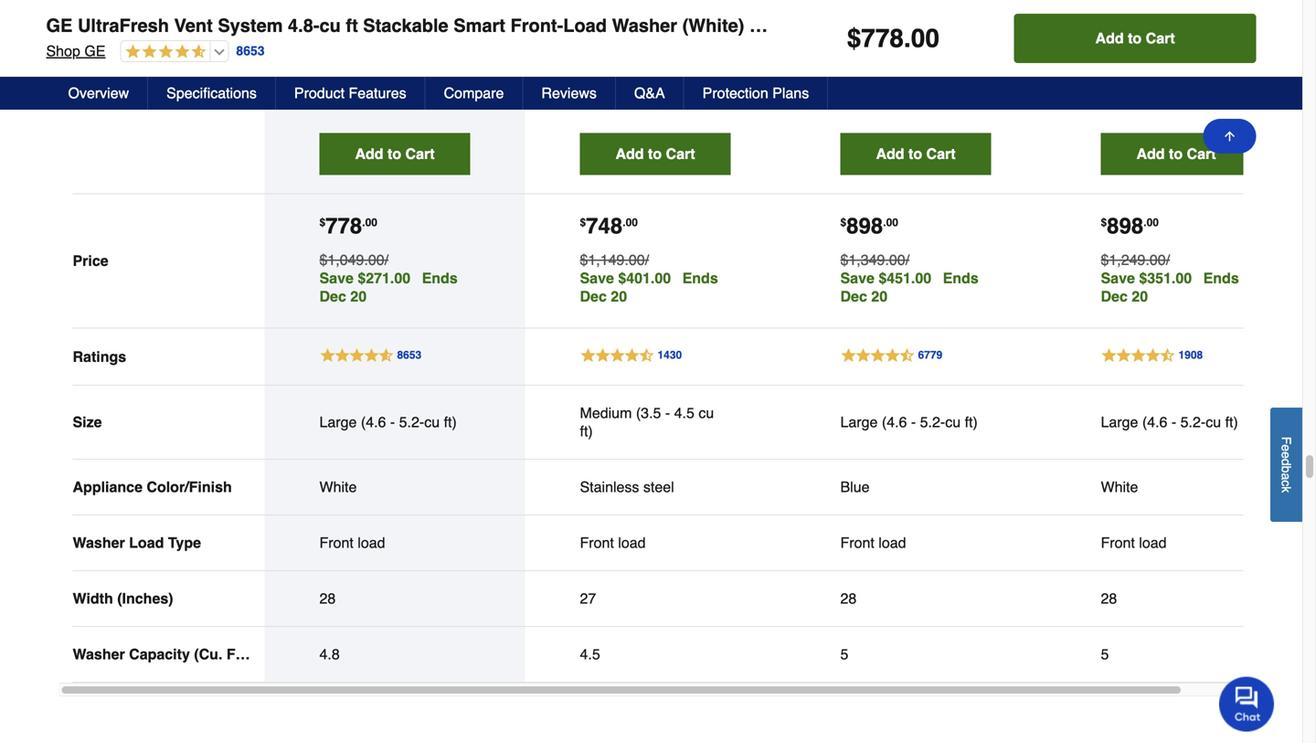 Task type: describe. For each thing, give the bounding box(es) containing it.
ultrafresh vent system 5-cu ft stackable steam cycle smart front- load washer (white) energy star
[[1101, 0, 1239, 92]]

compare button
[[426, 77, 523, 110]]

color/finish
[[147, 479, 232, 495]]

ft inside 4.5-cu ft high efficiency stackable steam cycle smart front- load washer (platinum) energy star
[[695, 0, 703, 0]]

$1,249.00
[[1101, 251, 1166, 268]]

save for save $451.00
[[840, 270, 875, 287]]

2 5.2- from the left
[[920, 414, 945, 431]]

4.5 inside cell
[[580, 646, 600, 663]]

1 5 cell from the left
[[840, 645, 991, 664]]

2 28 cell from the left
[[840, 590, 991, 608]]

ultrafresh vent system 5-cu ft stackable steam cycle smart front- load washer (white) energy star link
[[1101, 0, 1239, 92]]

/ for $1,049.00
[[385, 251, 389, 268]]

00 for save $271.00
[[365, 216, 377, 229]]

front for second "front load" cell from the right
[[840, 534, 875, 551]]

b
[[1279, 466, 1294, 473]]

2 e from the top
[[1279, 451, 1294, 459]]

save for save $401.00
[[580, 270, 614, 287]]

save $451.00
[[840, 270, 932, 287]]

front load for fourth "front load" cell from right
[[319, 534, 385, 551]]

load inside 'ultrafresh vent system 4.8-cu ft stackable smart front- load washer (white) energy star'
[[319, 60, 352, 77]]

. for save $451.00
[[883, 216, 886, 229]]

$1,049.00 /
[[319, 251, 389, 268]]

width
[[73, 590, 113, 607]]

748
[[586, 213, 623, 239]]

price
[[73, 252, 108, 269]]

product features
[[294, 85, 406, 101]]

1 e from the top
[[1279, 444, 1294, 451]]

ultrafresh for ultrafresh vent system 5-cu ft stackable steam cycle smart front- load washer (sapphire blue) energy star
[[866, 0, 934, 0]]

$1,049.00
[[319, 251, 385, 268]]

product
[[294, 85, 345, 101]]

front load for second "front load" cell from the right
[[840, 534, 906, 551]]

appliance
[[73, 479, 143, 495]]

4.5-cu ft high efficiency stackable steam cycle smart front- load washer (platinum) energy star
[[580, 0, 712, 110]]

smart inside 4.5-cu ft high efficiency stackable steam cycle smart front- load washer (platinum) energy star
[[621, 38, 660, 55]]

features
[[349, 85, 406, 101]]

stackable inside 4.5-cu ft high efficiency stackable steam cycle smart front- load washer (platinum) energy star
[[580, 20, 644, 37]]

product features button
[[276, 77, 426, 110]]

f e e d b a c k
[[1279, 437, 1294, 493]]

$351.00
[[1139, 270, 1192, 287]]

1 horizontal spatial $ 778 . 00
[[847, 24, 940, 53]]

. for save $271.00
[[362, 216, 365, 229]]

q&a
[[634, 85, 665, 101]]

$ for save $451.00
[[840, 216, 847, 229]]

front for first "front load" cell from the right
[[1101, 534, 1135, 551]]

$ 898 . 00 for $1,349.00
[[840, 213, 898, 239]]

ends for save $401.00
[[682, 270, 718, 287]]

4.5-
[[650, 0, 675, 0]]

energy inside ultrafresh vent system 5-cu ft stackable steam cycle smart front- load washer (sapphire blue) energy star
[[840, 93, 902, 110]]

shop ge
[[46, 43, 106, 59]]

f e e d b a c k button
[[1271, 408, 1303, 522]]

compare
[[444, 85, 504, 101]]

/ for $1,149.00
[[645, 251, 649, 268]]

$1,349.00 /
[[840, 251, 910, 268]]

$ 898 . 00 for $1,249.00
[[1101, 213, 1159, 239]]

add for ultrafresh vent system 5-cu ft stackable steam cycle smart front- load washer (sapphire blue) energy star
[[876, 145, 904, 162]]

add to cart for ultrafresh vent system 5-cu ft stackable steam cycle smart front- load washer (sapphire blue) energy star
[[876, 145, 956, 162]]

washer capacity (cu. feet)
[[73, 646, 261, 663]]

blue)
[[908, 75, 942, 92]]

ft) for 1st the large (4.6 - 5.2-cu ft) cell from right
[[1225, 414, 1238, 431]]

cu inside 'ultrafresh vent system 4.8-cu ft stackable smart front- load washer (white) energy star'
[[397, 23, 413, 40]]

$271.00
[[358, 270, 411, 287]]

ultrafresh vent system 4.8-cu ft stackable smart front- load washer (white) energy star
[[319, 5, 470, 95]]

medium (3.5 - 4.5 cu ft)
[[580, 404, 714, 440]]

ft for ultrafresh vent system 5-cu ft stackable steam cycle smart front- load washer (white) energy star
[[1186, 2, 1194, 19]]

ge for ge
[[319, 5, 341, 22]]

cu inside medium (3.5 - 4.5 cu ft)
[[699, 404, 714, 421]]

load for second "front load" cell from the right
[[879, 534, 906, 551]]

2 5 cell from the left
[[1101, 645, 1252, 664]]

steel
[[643, 479, 674, 495]]

protection
[[703, 85, 768, 101]]

cart for 4.5-cu ft high efficiency stackable steam cycle smart front- load washer (platinum) energy star
[[666, 145, 695, 162]]

washer inside 4.5-cu ft high efficiency stackable steam cycle smart front- load washer (platinum) energy star
[[617, 57, 666, 74]]

5 for first the 5 cell from right
[[1101, 646, 1109, 663]]

front for fourth "front load" cell from right
[[319, 534, 354, 551]]

ge ultrafresh vent system 4.8-cu ft stackable smart front-load washer (white) energy star
[[46, 15, 880, 36]]

add for ultrafresh vent system 5-cu ft stackable steam cycle smart front- load washer (white) energy star
[[1137, 145, 1165, 162]]

3 28 cell from the left
[[1101, 590, 1252, 608]]

star inside ultrafresh vent system 5-cu ft stackable steam cycle smart front- load washer (white) energy star
[[1167, 75, 1204, 92]]

(white) inside 'ultrafresh vent system 4.8-cu ft stackable smart front- load washer (white) energy star'
[[410, 60, 457, 77]]

blue
[[840, 479, 870, 495]]

system for ultrafresh vent system 4.8-cu ft stackable smart front- load washer (white) energy star
[[319, 23, 368, 40]]

/ for $1,249.00
[[1166, 251, 1170, 268]]

specifications button
[[148, 77, 276, 110]]

27
[[580, 590, 596, 607]]

smart inside ultrafresh vent system 5-cu ft stackable steam cycle smart front- load washer (white) energy star
[[1142, 38, 1181, 55]]

(cu.
[[194, 646, 222, 663]]

feet)
[[227, 646, 261, 663]]

stackable for ultrafresh vent system 5-cu ft stackable steam cycle smart front- load washer (sapphire blue) energy star
[[840, 20, 905, 37]]

898 for $1,349.00 /
[[847, 213, 883, 239]]

arrow up image
[[1223, 129, 1237, 144]]

ft) for 1st the large (4.6 - 5.2-cu ft) cell from left
[[444, 414, 457, 431]]

20 for $401.00
[[611, 288, 627, 305]]

star inside 4.5-cu ft high efficiency stackable steam cycle smart front- load washer (platinum) energy star
[[580, 93, 618, 110]]

save $401.00
[[580, 270, 671, 287]]

front- inside ultrafresh vent system 5-cu ft stackable steam cycle smart front- load washer (white) energy star
[[1185, 38, 1224, 55]]

$1,349.00
[[840, 251, 906, 268]]

cycle for ultrafresh vent system 5-cu ft stackable steam cycle smart front- load washer (sapphire blue) energy star
[[840, 38, 877, 55]]

ge for ge ultrafresh vent system 4.8-cu ft stackable smart front-load washer (white) energy star
[[46, 15, 73, 36]]

front load for first "front load" cell from the right
[[1101, 534, 1167, 551]]

- inside medium (3.5 - 4.5 cu ft)
[[665, 404, 670, 421]]

chat invite button image
[[1219, 676, 1275, 732]]

stainless steel
[[580, 479, 674, 495]]

$ for save $271.00
[[319, 216, 326, 229]]

medium (3.5 - 4.5 cu ft) cell
[[580, 404, 731, 441]]

stackable for ultrafresh vent system 5-cu ft stackable steam cycle smart front- load washer (white) energy star
[[1101, 20, 1165, 37]]

20 for $271.00
[[350, 288, 367, 305]]

ultrafresh for ultrafresh vent system 4.8-cu ft stackable smart front- load washer (white) energy star
[[345, 5, 413, 22]]

1 front load cell from the left
[[319, 534, 470, 552]]

28 for second 28 cell from right
[[840, 590, 857, 607]]

type
[[168, 534, 201, 551]]

ultrafresh vent system 5-cu ft stackable steam cycle smart front- load washer (sapphire blue) energy star
[[840, 0, 967, 110]]

plans
[[773, 85, 809, 101]]

vent for ultrafresh vent system 5-cu ft stackable steam cycle smart front- load washer (sapphire blue) energy star
[[938, 0, 967, 0]]

save $271.00
[[319, 270, 411, 287]]

front load for third "front load" cell from right
[[580, 534, 646, 551]]

protection plans
[[703, 85, 809, 101]]

high
[[580, 2, 610, 19]]

shop
[[46, 43, 80, 59]]

(4.6 for 2nd the large (4.6 - 5.2-cu ft) cell from left
[[882, 414, 907, 431]]

0 vertical spatial 778
[[861, 24, 904, 53]]

add to cart for ultrafresh vent system 5-cu ft stackable steam cycle smart front- load washer (white) energy star
[[1137, 145, 1216, 162]]

(3.5
[[636, 404, 661, 421]]

(4.6 for 1st the large (4.6 - 5.2-cu ft) cell from right
[[1142, 414, 1168, 431]]

medium
[[580, 404, 632, 421]]

size
[[73, 414, 102, 431]]

(white) inside ultrafresh vent system 5-cu ft stackable steam cycle smart front- load washer (white) energy star
[[1191, 57, 1239, 74]]

q&a button
[[616, 77, 684, 110]]

ft for ultrafresh vent system 4.8-cu ft stackable smart front- load washer (white) energy star
[[417, 23, 425, 40]]

20 for $351.00
[[1132, 288, 1148, 305]]

$ 748 . 00
[[580, 213, 638, 239]]

f
[[1279, 437, 1294, 444]]

(sapphire
[[840, 75, 904, 92]]



Task type: locate. For each thing, give the bounding box(es) containing it.
3 front load from the left
[[840, 534, 906, 551]]

2 white cell from the left
[[1101, 478, 1252, 496]]

3 / from the left
[[906, 251, 910, 268]]

(white) up compare
[[410, 60, 457, 77]]

0 horizontal spatial cycle
[[580, 38, 617, 55]]

load
[[358, 534, 385, 551], [618, 534, 646, 551], [879, 534, 906, 551], [1139, 534, 1167, 551]]

cycle inside 4.5-cu ft high efficiency stackable steam cycle smart front- load washer (platinum) energy star
[[580, 38, 617, 55]]

1 28 from the left
[[319, 590, 336, 607]]

add to cart button for ultrafresh vent system 5-cu ft stackable steam cycle smart front- load washer (sapphire blue) energy star
[[840, 133, 991, 175]]

1 5- from the left
[[893, 2, 906, 19]]

. for save $401.00
[[623, 216, 626, 229]]

star
[[831, 15, 880, 36], [1167, 75, 1204, 92], [385, 78, 423, 95], [580, 93, 618, 110], [906, 93, 944, 110]]

ends right $271.00
[[422, 270, 458, 287]]

1 large (4.6 - 5.2-cu ft) from the left
[[319, 414, 457, 431]]

(inches)
[[117, 590, 173, 607]]

large (4.6 - 5.2-cu ft) for 1st the large (4.6 - 5.2-cu ft) cell from right
[[1101, 414, 1238, 431]]

. up $1,049.00 /
[[362, 216, 365, 229]]

large (4.6 - 5.2-cu ft)
[[319, 414, 457, 431], [840, 414, 978, 431], [1101, 414, 1238, 431]]

cu inside ultrafresh vent system 5-cu ft stackable steam cycle smart front- load washer (white) energy star
[[1167, 2, 1182, 19]]

. for save $351.00
[[1144, 216, 1147, 229]]

2 5- from the left
[[1154, 2, 1167, 19]]

system inside 'ultrafresh vent system 4.8-cu ft stackable smart front- load washer (white) energy star'
[[319, 23, 368, 40]]

cart for ultrafresh vent system 5-cu ft stackable steam cycle smart front- load washer (white) energy star
[[1187, 145, 1216, 162]]

1 horizontal spatial white
[[1101, 479, 1138, 495]]

898 up $1,349.00
[[847, 213, 883, 239]]

00 right 748
[[626, 216, 638, 229]]

washer
[[612, 15, 677, 36], [617, 57, 666, 74], [877, 57, 927, 74], [1138, 57, 1187, 74], [356, 60, 406, 77], [73, 534, 125, 551], [73, 646, 125, 663]]

system
[[840, 2, 889, 19], [1101, 2, 1150, 19], [218, 15, 283, 36], [319, 23, 368, 40]]

system for ultrafresh vent system 5-cu ft stackable steam cycle smart front- load washer (white) energy star
[[1101, 2, 1150, 19]]

e up d
[[1279, 444, 1294, 451]]

save down $1,249.00
[[1101, 270, 1135, 287]]

3 save from the left
[[840, 270, 875, 287]]

. up the blue)
[[904, 24, 911, 53]]

-
[[665, 404, 670, 421], [390, 414, 395, 431], [911, 414, 916, 431], [1172, 414, 1177, 431]]

. up $1,149.00 /
[[623, 216, 626, 229]]

4.8- inside 'ultrafresh vent system 4.8-cu ft stackable smart front- load washer (white) energy star'
[[372, 23, 397, 40]]

protection plans button
[[684, 77, 828, 110]]

2 cycle from the left
[[840, 38, 877, 55]]

add to cart for 4.5-cu ft high efficiency stackable steam cycle smart front- load washer (platinum) energy star
[[616, 145, 695, 162]]

898
[[847, 213, 883, 239], [1107, 213, 1144, 239]]

1 cycle from the left
[[580, 38, 617, 55]]

1 horizontal spatial cycle
[[840, 38, 877, 55]]

0 vertical spatial $ 778 . 00
[[847, 24, 940, 53]]

$ 778 . 00 up the (sapphire
[[847, 24, 940, 53]]

. up "$1,349.00 /"
[[883, 216, 886, 229]]

1 horizontal spatial ge
[[84, 43, 106, 59]]

0 horizontal spatial 5.2-
[[399, 414, 424, 431]]

star inside 'ultrafresh vent system 4.8-cu ft stackable smart front- load washer (white) energy star'
[[385, 78, 423, 95]]

front- inside 'ultrafresh vent system 4.8-cu ft stackable smart front- load washer (white) energy star'
[[431, 42, 470, 58]]

system for ultrafresh vent system 5-cu ft stackable steam cycle smart front- load washer (sapphire blue) energy star
[[840, 2, 889, 19]]

dec for save $351.00
[[1101, 288, 1128, 305]]

washer inside ultrafresh vent system 5-cu ft stackable steam cycle smart front- load washer (sapphire blue) energy star
[[877, 57, 927, 74]]

$ inside $ 778 . 00
[[319, 216, 326, 229]]

cart for ultrafresh vent system 5-cu ft stackable steam cycle smart front- load washer (sapphire blue) energy star
[[926, 145, 956, 162]]

star inside ultrafresh vent system 5-cu ft stackable steam cycle smart front- load washer (sapphire blue) energy star
[[906, 93, 944, 110]]

4.5 down 27
[[580, 646, 600, 663]]

1 horizontal spatial steam
[[909, 20, 951, 37]]

large
[[319, 414, 357, 431], [840, 414, 878, 431], [1101, 414, 1138, 431]]

1 (4.6 from the left
[[361, 414, 386, 431]]

$ for save $351.00
[[1101, 216, 1107, 229]]

3 ends dec 20 from the left
[[840, 270, 979, 305]]

1 large (4.6 - 5.2-cu ft) cell from the left
[[319, 413, 470, 431]]

5 for 1st the 5 cell from the left
[[840, 646, 849, 663]]

load for third "front load" cell from right
[[618, 534, 646, 551]]

27 cell
[[580, 590, 731, 608]]

ultrafresh inside ultrafresh vent system 5-cu ft stackable steam cycle smart front- load washer (white) energy star
[[1126, 0, 1194, 0]]

2 horizontal spatial ge
[[319, 5, 341, 22]]

1 horizontal spatial large (4.6 - 5.2-cu ft) cell
[[840, 413, 991, 431]]

2 white from the left
[[1101, 479, 1138, 495]]

2 horizontal spatial steam
[[1169, 20, 1212, 37]]

width (inches)
[[73, 590, 173, 607]]

large (4.6 - 5.2-cu ft) for 1st the large (4.6 - 5.2-cu ft) cell from left
[[319, 414, 457, 431]]

2 horizontal spatial (4.6
[[1142, 414, 1168, 431]]

ge right shop
[[84, 43, 106, 59]]

2 dec from the left
[[580, 288, 607, 305]]

k
[[1279, 486, 1294, 493]]

2 898 from the left
[[1107, 213, 1144, 239]]

capacity
[[129, 646, 190, 663]]

ultrafresh vent system 5-cu ft stackable steam cycle smart front- load washer (sapphire blue) energy star link
[[840, 0, 967, 110]]

$ for save $401.00
[[580, 216, 586, 229]]

1 dec from the left
[[319, 288, 346, 305]]

save for save $351.00
[[1101, 270, 1135, 287]]

/ up $401.00
[[645, 251, 649, 268]]

appliance color/finish
[[73, 479, 232, 495]]

c
[[1279, 480, 1294, 486]]

smart inside 'ultrafresh vent system 4.8-cu ft stackable smart front- load washer (white) energy star'
[[388, 42, 427, 58]]

reviews
[[542, 85, 597, 101]]

dec down save $401.00
[[580, 288, 607, 305]]

a
[[1279, 473, 1294, 480]]

dec down save $271.00
[[319, 288, 346, 305]]

$ up the (sapphire
[[847, 24, 861, 53]]

stackable inside 'ultrafresh vent system 4.8-cu ft stackable smart front- load washer (white) energy star'
[[319, 42, 384, 58]]

4.8
[[319, 646, 340, 663]]

ends
[[422, 270, 458, 287], [682, 270, 718, 287], [943, 270, 979, 287], [1203, 270, 1239, 287]]

dec for save $401.00
[[580, 288, 607, 305]]

3 ends from the left
[[943, 270, 979, 287]]

3 load from the left
[[879, 534, 906, 551]]

00 inside $ 748 . 00
[[626, 216, 638, 229]]

2 (4.6 from the left
[[882, 414, 907, 431]]

778
[[861, 24, 904, 53], [326, 213, 362, 239]]

1 horizontal spatial white cell
[[1101, 478, 1252, 496]]

ultrafresh for ultrafresh vent system 5-cu ft stackable steam cycle smart front- load washer (white) energy star
[[1126, 0, 1194, 0]]

1 load from the left
[[358, 534, 385, 551]]

1 5 from the left
[[840, 646, 849, 663]]

stackable inside ultrafresh vent system 5-cu ft stackable steam cycle smart front- load washer (sapphire blue) energy star
[[840, 20, 905, 37]]

specifications
[[167, 85, 257, 101]]

1 horizontal spatial 778
[[861, 24, 904, 53]]

stainless steel cell
[[580, 478, 731, 496]]

ends dec 20 for $1,349.00 /
[[840, 270, 979, 305]]

2 horizontal spatial (white)
[[1191, 57, 1239, 74]]

to for 4.5-cu ft high efficiency stackable steam cycle smart front- load washer (platinum) energy star
[[648, 145, 662, 162]]

00 for save $351.00
[[1147, 216, 1159, 229]]

large (4.6 - 5.2-cu ft) for 2nd the large (4.6 - 5.2-cu ft) cell from left
[[840, 414, 978, 431]]

steam inside ultrafresh vent system 5-cu ft stackable steam cycle smart front- load washer (white) energy star
[[1169, 20, 1212, 37]]

2 / from the left
[[645, 251, 649, 268]]

/ for $1,349.00
[[906, 251, 910, 268]]

$ up $1,149.00
[[580, 216, 586, 229]]

0 horizontal spatial 5
[[840, 646, 849, 663]]

4 ends from the left
[[1203, 270, 1239, 287]]

1 horizontal spatial (white)
[[682, 15, 744, 36]]

$ 898 . 00 up $1,249.00
[[1101, 213, 1159, 239]]

stackable inside ultrafresh vent system 5-cu ft stackable steam cycle smart front- load washer (white) energy star
[[1101, 20, 1165, 37]]

1 20 from the left
[[350, 288, 367, 305]]

cu
[[675, 0, 690, 0], [906, 2, 922, 19], [1167, 2, 1182, 19], [319, 15, 341, 36], [397, 23, 413, 40], [699, 404, 714, 421], [424, 414, 440, 431], [945, 414, 961, 431], [1206, 414, 1221, 431]]

(white) right efficiency
[[682, 15, 744, 36]]

dec for save $451.00
[[840, 288, 867, 305]]

0 horizontal spatial large (4.6 - 5.2-cu ft) cell
[[319, 413, 470, 431]]

1 large from the left
[[319, 414, 357, 431]]

3 large (4.6 - 5.2-cu ft) from the left
[[1101, 414, 1238, 431]]

ft inside 'ultrafresh vent system 4.8-cu ft stackable smart front- load washer (white) energy star'
[[417, 23, 425, 40]]

1 28 cell from the left
[[319, 590, 470, 608]]

ends dec 20 for $1,249.00 /
[[1101, 270, 1239, 305]]

4.8 cell
[[319, 645, 470, 664]]

load
[[563, 15, 607, 36], [580, 57, 612, 74], [840, 57, 873, 74], [1101, 57, 1133, 74], [319, 60, 352, 77], [129, 534, 164, 551]]

stackable for ultrafresh vent system 4.8-cu ft stackable smart front- load washer (white) energy star
[[319, 42, 384, 58]]

4.5
[[674, 404, 695, 421], [580, 646, 600, 663]]

3 cycle from the left
[[1101, 38, 1138, 55]]

2 front from the left
[[580, 534, 614, 551]]

smart
[[454, 15, 505, 36], [621, 38, 660, 55], [881, 38, 920, 55], [1142, 38, 1181, 55], [388, 42, 427, 58]]

5- inside ultrafresh vent system 5-cu ft stackable steam cycle smart front- load washer (white) energy star
[[1154, 2, 1167, 19]]

vent
[[938, 0, 967, 0], [1198, 0, 1228, 0], [417, 5, 446, 22], [174, 15, 213, 36]]

0 horizontal spatial (white)
[[410, 60, 457, 77]]

ft) inside medium (3.5 - 4.5 cu ft)
[[580, 423, 593, 440]]

0 horizontal spatial ge
[[46, 15, 73, 36]]

$1,149.00 /
[[580, 251, 649, 268]]

overview button
[[50, 77, 148, 110]]

save down $1,349.00
[[840, 270, 875, 287]]

28 cell
[[319, 590, 470, 608], [840, 590, 991, 608], [1101, 590, 1252, 608]]

ends right $351.00
[[1203, 270, 1239, 287]]

4 20 from the left
[[1132, 288, 1148, 305]]

. up '$1,249.00 /' at the right
[[1144, 216, 1147, 229]]

0 horizontal spatial $ 898 . 00
[[840, 213, 898, 239]]

ends dec 20 down "$1,349.00 /"
[[840, 270, 979, 305]]

2 ends dec 20 from the left
[[580, 270, 718, 305]]

1 vertical spatial 4.5
[[580, 646, 600, 663]]

1 vertical spatial $ 778 . 00
[[319, 213, 377, 239]]

4.5 right (3.5
[[674, 404, 695, 421]]

ft inside ultrafresh vent system 5-cu ft stackable steam cycle smart front- load washer (white) energy star
[[1186, 2, 1194, 19]]

smart inside ultrafresh vent system 5-cu ft stackable steam cycle smart front- load washer (sapphire blue) energy star
[[881, 38, 920, 55]]

4 front from the left
[[1101, 534, 1135, 551]]

ft
[[695, 0, 703, 0], [926, 2, 934, 19], [1186, 2, 1194, 19], [346, 15, 358, 36], [417, 23, 425, 40]]

front- inside 4.5-cu ft high efficiency stackable steam cycle smart front- load washer (platinum) energy star
[[664, 38, 703, 55]]

20 down save $351.00
[[1132, 288, 1148, 305]]

ends dec 20 down $1,149.00 /
[[580, 270, 718, 305]]

00 up "$1,349.00 /"
[[886, 216, 898, 229]]

add for 4.5-cu ft high efficiency stackable steam cycle smart front- load washer (platinum) energy star
[[616, 145, 644, 162]]

ft for ultrafresh vent system 5-cu ft stackable steam cycle smart front- load washer (sapphire blue) energy star
[[926, 2, 934, 19]]

save
[[319, 270, 354, 287], [580, 270, 614, 287], [840, 270, 875, 287], [1101, 270, 1135, 287]]

3 steam from the left
[[1169, 20, 1212, 37]]

1 save from the left
[[319, 270, 354, 287]]

3 front from the left
[[840, 534, 875, 551]]

4 ends dec 20 from the left
[[1101, 270, 1239, 305]]

ends dec 20 down $1,049.00 /
[[319, 270, 458, 305]]

20 down save $401.00
[[611, 288, 627, 305]]

ft)
[[444, 414, 457, 431], [965, 414, 978, 431], [1225, 414, 1238, 431], [580, 423, 593, 440]]

load inside 4.5-cu ft high efficiency stackable steam cycle smart front- load washer (platinum) energy star
[[580, 57, 612, 74]]

washer load type
[[73, 534, 201, 551]]

1 white from the left
[[319, 479, 357, 495]]

28 for 1st 28 cell from the right
[[1101, 590, 1117, 607]]

front for third "front load" cell from right
[[580, 534, 614, 551]]

(white)
[[682, 15, 744, 36], [1191, 57, 1239, 74], [410, 60, 457, 77]]

1 horizontal spatial 5 cell
[[1101, 645, 1252, 664]]

5.2-
[[399, 414, 424, 431], [920, 414, 945, 431], [1181, 414, 1206, 431]]

2 horizontal spatial 28
[[1101, 590, 1117, 607]]

front load cell
[[319, 534, 470, 552], [580, 534, 731, 552], [840, 534, 991, 552], [1101, 534, 1252, 552]]

overview
[[68, 85, 129, 101]]

4 load from the left
[[1139, 534, 1167, 551]]

cycle inside ultrafresh vent system 5-cu ft stackable steam cycle smart front- load washer (sapphire blue) energy star
[[840, 38, 877, 55]]

cycle
[[580, 38, 617, 55], [840, 38, 877, 55], [1101, 38, 1138, 55]]

white for 1st white cell from the left
[[319, 479, 357, 495]]

3 large from the left
[[1101, 414, 1138, 431]]

2 20 from the left
[[611, 288, 627, 305]]

1 horizontal spatial large (4.6 - 5.2-cu ft)
[[840, 414, 978, 431]]

4.5 inside medium (3.5 - 4.5 cu ft)
[[674, 404, 695, 421]]

ends for save $351.00
[[1203, 270, 1239, 287]]

1 5.2- from the left
[[399, 414, 424, 431]]

ft inside ultrafresh vent system 5-cu ft stackable steam cycle smart front- load washer (sapphire blue) energy star
[[926, 2, 934, 19]]

4.8- up product
[[288, 15, 319, 36]]

3 20 from the left
[[871, 288, 888, 305]]

0 horizontal spatial 898
[[847, 213, 883, 239]]

00
[[911, 24, 940, 53], [365, 216, 377, 229], [626, 216, 638, 229], [886, 216, 898, 229], [1147, 216, 1159, 229]]

2 horizontal spatial large (4.6 - 5.2-cu ft) cell
[[1101, 413, 1252, 431]]

1 horizontal spatial 4.5
[[674, 404, 695, 421]]

4 save from the left
[[1101, 270, 1135, 287]]

energy inside 'ultrafresh vent system 4.8-cu ft stackable smart front- load washer (white) energy star'
[[319, 78, 381, 95]]

0 horizontal spatial 4.8-
[[288, 15, 319, 36]]

$ 898 . 00 up $1,349.00
[[840, 213, 898, 239]]

ends dec 20 for $1,149.00 /
[[580, 270, 718, 305]]

$451.00
[[879, 270, 932, 287]]

2 horizontal spatial cycle
[[1101, 38, 1138, 55]]

save down $1,049.00
[[319, 270, 354, 287]]

$
[[847, 24, 861, 53], [319, 216, 326, 229], [580, 216, 586, 229], [840, 216, 847, 229], [1101, 216, 1107, 229]]

4 front load cell from the left
[[1101, 534, 1252, 552]]

steam for ultrafresh vent system 5-cu ft stackable steam cycle smart front- load washer (sapphire blue) energy star
[[909, 20, 951, 37]]

0 horizontal spatial 28
[[319, 590, 336, 607]]

ge up product
[[319, 5, 341, 22]]

steam
[[648, 20, 691, 37], [909, 20, 951, 37], [1169, 20, 1212, 37]]

2 horizontal spatial large (4.6 - 5.2-cu ft)
[[1101, 414, 1238, 431]]

1 horizontal spatial 5-
[[1154, 2, 1167, 19]]

ratings
[[73, 348, 126, 365]]

(4.6 for 1st the large (4.6 - 5.2-cu ft) cell from left
[[361, 414, 386, 431]]

1 front load from the left
[[319, 534, 385, 551]]

1 898 from the left
[[847, 213, 883, 239]]

white for 1st white cell from the right
[[1101, 479, 1138, 495]]

load inside ultrafresh vent system 5-cu ft stackable steam cycle smart front- load washer (white) energy star
[[1101, 57, 1133, 74]]

1 horizontal spatial 5.2-
[[920, 414, 945, 431]]

1 horizontal spatial 5
[[1101, 646, 1109, 663]]

white
[[319, 479, 357, 495], [1101, 479, 1138, 495]]

energy
[[749, 15, 827, 36], [651, 75, 712, 92], [1101, 75, 1163, 92], [319, 78, 381, 95], [840, 93, 902, 110]]

$1,249.00 /
[[1101, 251, 1170, 268]]

steam inside ultrafresh vent system 5-cu ft stackable steam cycle smart front- load washer (sapphire blue) energy star
[[909, 20, 951, 37]]

1 horizontal spatial 28 cell
[[840, 590, 991, 608]]

4.8-
[[288, 15, 319, 36], [372, 23, 397, 40]]

$ inside $ 748 . 00
[[580, 216, 586, 229]]

1 horizontal spatial $ 898 . 00
[[1101, 213, 1159, 239]]

2 horizontal spatial large
[[1101, 414, 1138, 431]]

save for save $271.00
[[319, 270, 354, 287]]

3 large (4.6 - 5.2-cu ft) cell from the left
[[1101, 413, 1252, 431]]

5- inside ultrafresh vent system 5-cu ft stackable steam cycle smart front- load washer (sapphire blue) energy star
[[893, 2, 906, 19]]

20
[[350, 288, 367, 305], [611, 288, 627, 305], [871, 288, 888, 305], [1132, 288, 1148, 305]]

1 ends dec 20 from the left
[[319, 270, 458, 305]]

$ 898 . 00
[[840, 213, 898, 239], [1101, 213, 1159, 239]]

vent for ultrafresh vent system 4.8-cu ft stackable smart front- load washer (white) energy star
[[417, 5, 446, 22]]

white cell
[[319, 478, 470, 496], [1101, 478, 1252, 496]]

cycle for ultrafresh vent system 5-cu ft stackable steam cycle smart front- load washer (white) energy star
[[1101, 38, 1138, 55]]

add to cart button for ultrafresh vent system 5-cu ft stackable steam cycle smart front- load washer (white) energy star
[[1101, 133, 1252, 175]]

$401.00
[[618, 270, 671, 287]]

0 horizontal spatial 778
[[326, 213, 362, 239]]

00 up the blue)
[[911, 24, 940, 53]]

dec down save $351.00
[[1101, 288, 1128, 305]]

to for ultrafresh vent system 5-cu ft stackable steam cycle smart front- load washer (sapphire blue) energy star
[[909, 145, 922, 162]]

ends for save $451.00
[[943, 270, 979, 287]]

system inside ultrafresh vent system 5-cu ft stackable steam cycle smart front- load washer (white) energy star
[[1101, 2, 1150, 19]]

00 for save $401.00
[[626, 216, 638, 229]]

3 (4.6 from the left
[[1142, 414, 1168, 431]]

to
[[1128, 30, 1142, 47], [388, 145, 401, 162], [648, 145, 662, 162], [909, 145, 922, 162], [1169, 145, 1183, 162]]

add to cart button
[[1014, 14, 1256, 63], [319, 133, 470, 175], [580, 133, 731, 175], [840, 133, 991, 175], [1101, 133, 1252, 175]]

1 front from the left
[[319, 534, 354, 551]]

/ up $451.00 in the right of the page
[[906, 251, 910, 268]]

add
[[1096, 30, 1124, 47], [355, 145, 383, 162], [616, 145, 644, 162], [876, 145, 904, 162], [1137, 145, 1165, 162]]

4.8- up the features
[[372, 23, 397, 40]]

ft) for medium (3.5 - 4.5 cu ft) cell
[[580, 423, 593, 440]]

3 dec from the left
[[840, 288, 867, 305]]

2 load from the left
[[618, 534, 646, 551]]

28 for first 28 cell
[[319, 590, 336, 607]]

5
[[840, 646, 849, 663], [1101, 646, 1109, 663]]

add to cart
[[1096, 30, 1175, 47], [355, 145, 435, 162], [616, 145, 695, 162], [876, 145, 956, 162], [1137, 145, 1216, 162]]

20 for $451.00
[[871, 288, 888, 305]]

4 front load from the left
[[1101, 534, 1167, 551]]

vent inside 'ultrafresh vent system 4.8-cu ft stackable smart front- load washer (white) energy star'
[[417, 5, 446, 22]]

ends for save $271.00
[[422, 270, 458, 287]]

stainless
[[580, 479, 639, 495]]

2 large from the left
[[840, 414, 878, 431]]

dec for save $271.00
[[319, 288, 346, 305]]

$1,149.00
[[580, 251, 645, 268]]

2 front load cell from the left
[[580, 534, 731, 552]]

cu inside 4.5-cu ft high efficiency stackable steam cycle smart front- load washer (platinum) energy star
[[675, 0, 690, 0]]

2 steam from the left
[[909, 20, 951, 37]]

5- for ultrafresh vent system 5-cu ft stackable steam cycle smart front- load washer (white) energy star
[[1154, 2, 1167, 19]]

$ up $1,249.00
[[1101, 216, 1107, 229]]

load inside ultrafresh vent system 5-cu ft stackable steam cycle smart front- load washer (sapphire blue) energy star
[[840, 57, 873, 74]]

3 5.2- from the left
[[1181, 414, 1206, 431]]

efficiency
[[614, 2, 677, 19]]

e
[[1279, 444, 1294, 451], [1279, 451, 1294, 459]]

add to cart button for 4.5-cu ft high efficiency stackable steam cycle smart front- load washer (platinum) energy star
[[580, 133, 731, 175]]

$ up $1,349.00
[[840, 216, 847, 229]]

5- for ultrafresh vent system 5-cu ft stackable steam cycle smart front- load washer (sapphire blue) energy star
[[893, 2, 906, 19]]

/ up $271.00
[[385, 251, 389, 268]]

/ up $351.00
[[1166, 251, 1170, 268]]

cycle inside ultrafresh vent system 5-cu ft stackable steam cycle smart front- load washer (white) energy star
[[1101, 38, 1138, 55]]

00 for save $451.00
[[886, 216, 898, 229]]

large (4.6 - 5.2-cu ft) cell
[[319, 413, 470, 431], [840, 413, 991, 431], [1101, 413, 1252, 431]]

00 up $1,049.00 /
[[365, 216, 377, 229]]

$ 778 . 00 up $1,049.00
[[319, 213, 377, 239]]

vent inside ultrafresh vent system 5-cu ft stackable steam cycle smart front- load washer (white) energy star
[[1198, 0, 1228, 0]]

3 28 from the left
[[1101, 590, 1117, 607]]

(white) up arrow up icon
[[1191, 57, 1239, 74]]

reviews button
[[523, 77, 616, 110]]

save down $1,149.00
[[580, 270, 614, 287]]

4 dec from the left
[[1101, 288, 1128, 305]]

0 horizontal spatial 4.5
[[580, 646, 600, 663]]

0 horizontal spatial white
[[319, 479, 357, 495]]

washer inside ultrafresh vent system 5-cu ft stackable steam cycle smart front- load washer (white) energy star
[[1138, 57, 1187, 74]]

8653
[[236, 44, 265, 58]]

$ up $1,049.00
[[319, 216, 326, 229]]

front-
[[510, 15, 563, 36], [664, 38, 703, 55], [924, 38, 963, 55], [1185, 38, 1224, 55], [431, 42, 470, 58]]

4 / from the left
[[1166, 251, 1170, 268]]

4.5 cell
[[580, 645, 731, 664]]

ge
[[319, 5, 341, 22], [46, 15, 73, 36], [84, 43, 106, 59]]

0 horizontal spatial 5 cell
[[840, 645, 991, 664]]

load for first "front load" cell from the right
[[1139, 534, 1167, 551]]

save $351.00
[[1101, 270, 1192, 287]]

steam inside 4.5-cu ft high efficiency stackable steam cycle smart front- load washer (platinum) energy star
[[648, 20, 691, 37]]

ends dec 20 for $1,049.00 /
[[319, 270, 458, 305]]

ultrafresh inside ultrafresh vent system 5-cu ft stackable steam cycle smart front- load washer (sapphire blue) energy star
[[866, 0, 934, 0]]

0 horizontal spatial $ 778 . 00
[[319, 213, 377, 239]]

898 for $1,249.00 /
[[1107, 213, 1144, 239]]

blue cell
[[840, 478, 991, 496]]

20 down save $451.00
[[871, 288, 888, 305]]

1 horizontal spatial 28
[[840, 590, 857, 607]]

0 horizontal spatial white cell
[[319, 478, 470, 496]]

1 ends from the left
[[422, 270, 458, 287]]

0 horizontal spatial 28 cell
[[319, 590, 470, 608]]

2 28 from the left
[[840, 590, 857, 607]]

2 horizontal spatial 28 cell
[[1101, 590, 1252, 608]]

2 large (4.6 - 5.2-cu ft) cell from the left
[[840, 413, 991, 431]]

00 up '$1,249.00 /' at the right
[[1147, 216, 1159, 229]]

ends right $401.00
[[682, 270, 718, 287]]

ft) for 2nd the large (4.6 - 5.2-cu ft) cell from left
[[965, 414, 978, 431]]

2 $ 898 . 00 from the left
[[1101, 213, 1159, 239]]

1 horizontal spatial 898
[[1107, 213, 1144, 239]]

2 front load from the left
[[580, 534, 646, 551]]

d
[[1279, 459, 1294, 466]]

dec down save $451.00
[[840, 288, 867, 305]]

(platinum)
[[580, 75, 647, 92]]

2 save from the left
[[580, 270, 614, 287]]

front- inside ultrafresh vent system 5-cu ft stackable steam cycle smart front- load washer (sapphire blue) energy star
[[924, 38, 963, 55]]

washer inside 'ultrafresh vent system 4.8-cu ft stackable smart front- load washer (white) energy star'
[[356, 60, 406, 77]]

2 horizontal spatial 5.2-
[[1181, 414, 1206, 431]]

5 cell
[[840, 645, 991, 664], [1101, 645, 1252, 664]]

1 horizontal spatial 4.8-
[[372, 23, 397, 40]]

front load
[[319, 534, 385, 551], [580, 534, 646, 551], [840, 534, 906, 551], [1101, 534, 1167, 551]]

1 white cell from the left
[[319, 478, 470, 496]]

1 vertical spatial 778
[[326, 213, 362, 239]]

1 / from the left
[[385, 251, 389, 268]]

steam for ultrafresh vent system 5-cu ft stackable steam cycle smart front- load washer (white) energy star
[[1169, 20, 1212, 37]]

1 horizontal spatial large
[[840, 414, 878, 431]]

2 large (4.6 - 5.2-cu ft) from the left
[[840, 414, 978, 431]]

0 horizontal spatial large (4.6 - 5.2-cu ft)
[[319, 414, 457, 431]]

ends right $451.00 in the right of the page
[[943, 270, 979, 287]]

4.5-cu ft high efficiency stackable steam cycle smart front- load washer (platinum) energy star link
[[580, 0, 712, 110]]

1 $ 898 . 00 from the left
[[840, 213, 898, 239]]

2 ends from the left
[[682, 270, 718, 287]]

e up b
[[1279, 451, 1294, 459]]

1 steam from the left
[[648, 20, 691, 37]]

0 horizontal spatial 5-
[[893, 2, 906, 19]]

cu inside ultrafresh vent system 5-cu ft stackable steam cycle smart front- load washer (sapphire blue) energy star
[[906, 2, 922, 19]]

energy inside ultrafresh vent system 5-cu ft stackable steam cycle smart front- load washer (white) energy star
[[1101, 75, 1163, 92]]

778 up the (sapphire
[[861, 24, 904, 53]]

. inside $ 748 . 00
[[623, 216, 626, 229]]

2 5 from the left
[[1101, 646, 1109, 663]]

system inside ultrafresh vent system 5-cu ft stackable steam cycle smart front- load washer (sapphire blue) energy star
[[840, 2, 889, 19]]

28
[[319, 590, 336, 607], [840, 590, 857, 607], [1101, 590, 1117, 607]]

energy inside 4.5-cu ft high efficiency stackable steam cycle smart front- load washer (platinum) energy star
[[651, 75, 712, 92]]

cart
[[1146, 30, 1175, 47], [405, 145, 435, 162], [666, 145, 695, 162], [926, 145, 956, 162], [1187, 145, 1216, 162]]

ultrafresh inside 'ultrafresh vent system 4.8-cu ft stackable smart front- load washer (white) energy star'
[[345, 5, 413, 22]]

vent for ultrafresh vent system 5-cu ft stackable steam cycle smart front- load washer (white) energy star
[[1198, 0, 1228, 0]]

0 horizontal spatial steam
[[648, 20, 691, 37]]

4.6 stars image
[[121, 44, 206, 61]]

3 front load cell from the left
[[840, 534, 991, 552]]

778 up $1,049.00
[[326, 213, 362, 239]]

0 horizontal spatial large
[[319, 414, 357, 431]]

ge up shop
[[46, 15, 73, 36]]

0 vertical spatial 4.5
[[674, 404, 695, 421]]

898 up $1,249.00
[[1107, 213, 1144, 239]]

0 horizontal spatial (4.6
[[361, 414, 386, 431]]

5-
[[893, 2, 906, 19], [1154, 2, 1167, 19]]

ends dec 20 down '$1,249.00 /' at the right
[[1101, 270, 1239, 305]]

load for fourth "front load" cell from right
[[358, 534, 385, 551]]

vent inside ultrafresh vent system 5-cu ft stackable steam cycle smart front- load washer (sapphire blue) energy star
[[938, 0, 967, 0]]

to for ultrafresh vent system 5-cu ft stackable steam cycle smart front- load washer (white) energy star
[[1169, 145, 1183, 162]]

20 down save $271.00
[[350, 288, 367, 305]]

1 horizontal spatial (4.6
[[882, 414, 907, 431]]



Task type: vqa. For each thing, say whether or not it's contained in the screenshot.


